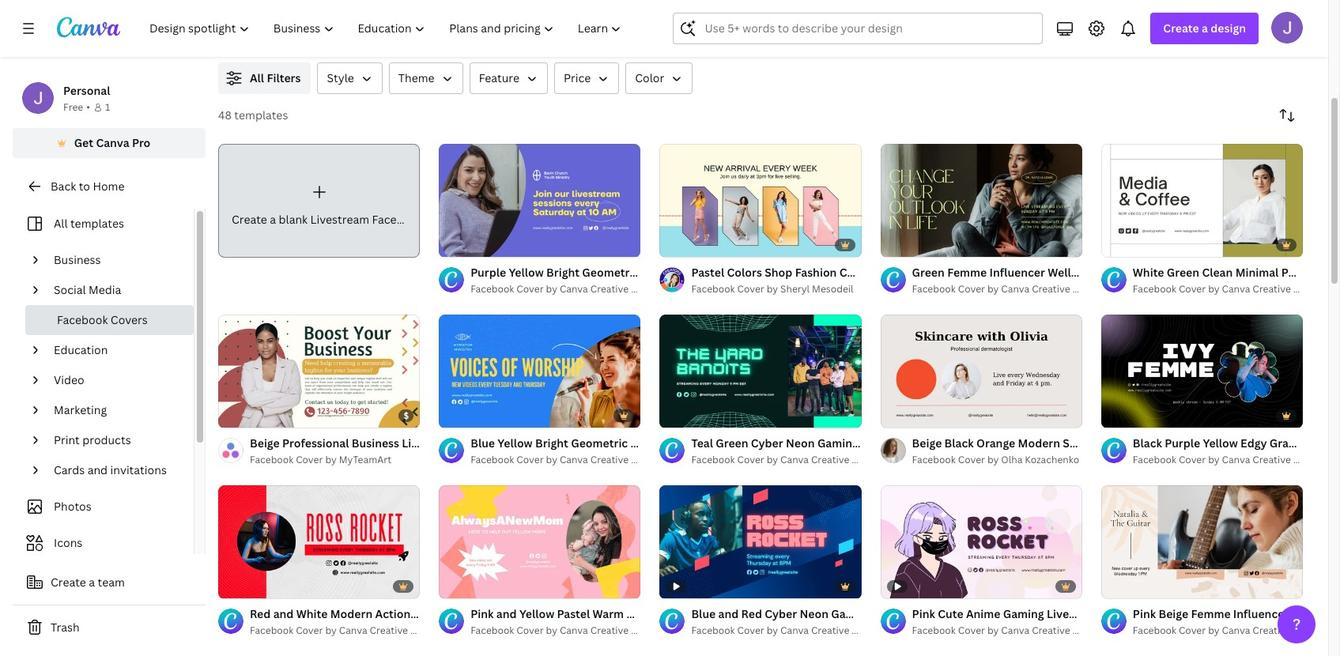 Task type: describe. For each thing, give the bounding box(es) containing it.
get canva pro button
[[13, 128, 206, 158]]

blue and red cyber neon gaming livestream facebook cover facebook cover by canva creative studio
[[691, 607, 1023, 638]]

social
[[54, 282, 86, 297]]

sheryl
[[780, 282, 810, 296]]

products
[[82, 432, 131, 447]]

collections
[[839, 265, 901, 280]]

cyber inside 'blue and red cyber neon gaming livestream facebook cover facebook cover by canva creative studio'
[[765, 607, 797, 622]]

facebook cover by canva creative studio for red and white modern action gaming livestream facebook cover image
[[250, 623, 440, 637]]

create a blank livestream facebook cover
[[232, 212, 457, 227]]

facebook cover by canva creative studio link for blue yellow bright geometric youth church livestream facebook cover image on the left
[[471, 452, 661, 468]]

by inside pastel colors shop fashion collections facebook cover facebook cover by sheryl mesodeil
[[767, 282, 778, 296]]

social media link
[[47, 275, 184, 305]]

back
[[51, 179, 76, 194]]

pastel colors shop fashion collections facebook cover image
[[660, 144, 861, 257]]

gaming inside pink cute anime gaming livestream facebook cover facebook cover by canva creative studio
[[1003, 607, 1044, 622]]

livestream inside pink cute anime gaming livestream facebook cover facebook cover by canva creative studio
[[1047, 607, 1107, 622]]

facebook cover by canva creative studio link for pink and yellow pastel warm and youthful mom blogger livestream facebook cover image
[[471, 623, 661, 639]]

•
[[86, 100, 90, 114]]

facebook cover by canva creative studio link for teal green cyber neon gaming livestream facebook cover image
[[691, 452, 882, 468]]

create a blank livestream facebook cover element
[[218, 144, 457, 258]]

get canva pro
[[74, 135, 150, 150]]

facebook cover by canva creative studio for the "white green clean minimal personal podcast livestream facebook cover" 'image'
[[1133, 282, 1323, 296]]

beige black orange modern skincare livestream facebook cover image
[[880, 314, 1082, 428]]

back to home link
[[13, 171, 206, 202]]

by inside 'teal green cyber neon gaming livestream facebook cover facebook cover by canva creative studio'
[[767, 453, 778, 466]]

invitations
[[110, 463, 167, 478]]

all filters
[[250, 70, 301, 85]]

facebook cover by myteamart link
[[250, 452, 420, 468]]

all filters button
[[218, 62, 311, 94]]

influencer
[[989, 265, 1045, 280]]

blue and red cyber neon gaming livestream facebook cover link
[[691, 606, 1023, 623]]

facebook cover by canva creative studio for purple yellow bright geometric youth church livestream facebook cover image
[[471, 282, 661, 296]]

and for cards
[[87, 463, 108, 478]]

pastel colors shop fashion collections facebook cover link
[[691, 264, 989, 281]]

to
[[79, 179, 90, 194]]

teal green cyber neon gaming livestream facebook cover facebook cover by canva creative studio
[[691, 435, 1010, 466]]

price button
[[554, 62, 619, 94]]

facebook cover by sheryl mesodeil link
[[691, 281, 861, 297]]

photos link
[[22, 492, 184, 522]]

creative inside 'teal green cyber neon gaming livestream facebook cover facebook cover by canva creative studio'
[[811, 453, 849, 466]]

facebook cover by canva creative studio for black purple yellow edgy gradient gaming livestream facebook cover image
[[1133, 453, 1323, 466]]

all for all filters
[[250, 70, 264, 85]]

purple yellow bright geometric youth church livestream facebook cover image
[[439, 144, 641, 257]]

professional
[[282, 435, 349, 450]]

pink and yellow pastel warm and youthful mom blogger livestream facebook cover image
[[439, 485, 641, 599]]

cards and invitations
[[54, 463, 167, 478]]

education link
[[47, 335, 184, 365]]

green femme influencer wellness livestream facebook cover image
[[880, 144, 1082, 257]]

education
[[54, 342, 108, 357]]

color
[[635, 70, 664, 85]]

by inside 'blue and red cyber neon gaming livestream facebook cover facebook cover by canva creative studio'
[[767, 624, 778, 638]]

create for create a team
[[51, 575, 86, 590]]

theme
[[398, 70, 435, 85]]

cards
[[54, 463, 85, 478]]

media
[[89, 282, 121, 297]]

femme
[[947, 265, 987, 280]]

trash
[[51, 620, 80, 635]]

gaming inside 'blue and red cyber neon gaming livestream facebook cover facebook cover by canva creative studio'
[[831, 607, 872, 622]]

green femme influencer wellness livestream facebook cover link
[[912, 264, 1247, 281]]

get
[[74, 135, 93, 150]]

creative inside 'blue and red cyber neon gaming livestream facebook cover facebook cover by canva creative studio'
[[811, 624, 849, 638]]

video link
[[47, 365, 184, 395]]

colors
[[727, 265, 762, 280]]

cyber inside 'teal green cyber neon gaming livestream facebook cover facebook cover by canva creative studio'
[[751, 435, 783, 451]]

marketing
[[54, 402, 107, 417]]

team
[[98, 575, 125, 590]]

design
[[1211, 21, 1246, 36]]

blue
[[691, 607, 716, 622]]

48
[[218, 108, 232, 123]]

by inside beige professional business livestream facebook cover facebook cover by myteamart
[[325, 453, 337, 466]]

green inside 'teal green cyber neon gaming livestream facebook cover facebook cover by canva creative studio'
[[716, 435, 748, 451]]

blank
[[279, 212, 308, 227]]

livestream inside 'teal green cyber neon gaming livestream facebook cover facebook cover by canva creative studio'
[[861, 435, 921, 451]]

pastel
[[691, 265, 724, 280]]

green femme influencer wellness livestream facebook cover facebook cover by canva creative studio
[[912, 265, 1247, 296]]

white green clean minimal personal podcast livestream facebook cover image
[[1101, 144, 1303, 257]]

facebook cover by canva creative studio for pink and yellow pastel warm and youthful mom blogger livestream facebook cover image
[[471, 624, 661, 637]]

gaming inside 'teal green cyber neon gaming livestream facebook cover facebook cover by canva creative studio'
[[817, 435, 858, 451]]

a for design
[[1202, 21, 1208, 36]]

livestream inside 'blue and red cyber neon gaming livestream facebook cover facebook cover by canva creative studio'
[[875, 607, 935, 622]]

kozachenko
[[1025, 453, 1079, 466]]

1
[[105, 100, 110, 114]]

wellness
[[1048, 265, 1095, 280]]

pro
[[132, 135, 150, 150]]

studio inside green femme influencer wellness livestream facebook cover facebook cover by canva creative studio
[[1072, 282, 1102, 296]]

facebook cover by canva creative studio link for pink beige femme influencer musician livestream facebook cover image
[[1133, 623, 1323, 639]]

home
[[93, 179, 125, 194]]

teal
[[691, 435, 713, 451]]

facebook cover by canva creative studio link for black purple yellow edgy gradient gaming livestream facebook cover image
[[1133, 452, 1323, 468]]

anime
[[966, 607, 1000, 622]]

all templates link
[[22, 209, 184, 239]]

pink beige femme influencer musician livestream facebook cover image
[[1101, 485, 1303, 599]]

blue yellow bright geometric youth church livestream facebook cover image
[[439, 314, 641, 428]]

cards and invitations link
[[47, 455, 184, 485]]

top level navigation element
[[139, 13, 635, 44]]

livestream facebook covers templates image
[[966, 0, 1303, 43]]

a for blank
[[270, 212, 276, 227]]

free •
[[63, 100, 90, 114]]

facebook cover by canva creative studio link for green femme influencer wellness livestream facebook cover image
[[912, 281, 1102, 297]]

shop
[[765, 265, 792, 280]]

back to home
[[51, 179, 125, 194]]

create a design
[[1163, 21, 1246, 36]]

pastel colors shop fashion collections facebook cover facebook cover by sheryl mesodeil
[[691, 265, 989, 296]]



Task type: vqa. For each thing, say whether or not it's contained in the screenshot.
search field
yes



Task type: locate. For each thing, give the bounding box(es) containing it.
0 horizontal spatial business
[[54, 252, 101, 267]]

create inside dropdown button
[[1163, 21, 1199, 36]]

1 horizontal spatial create
[[232, 212, 267, 227]]

print
[[54, 432, 80, 447]]

0 horizontal spatial green
[[716, 435, 748, 451]]

jacob simon image
[[1271, 12, 1303, 43]]

teal green cyber neon gaming livestream facebook cover link
[[691, 435, 1010, 452]]

myteamart
[[339, 453, 391, 466]]

canva inside 'teal green cyber neon gaming livestream facebook cover facebook cover by canva creative studio'
[[780, 453, 809, 466]]

0 horizontal spatial a
[[89, 575, 95, 590]]

facebook cover by canva creative studio
[[471, 282, 661, 296], [1133, 282, 1323, 296], [471, 453, 661, 466], [1133, 453, 1323, 466], [250, 623, 440, 637], [471, 624, 661, 637], [1133, 624, 1323, 637]]

business
[[54, 252, 101, 267], [352, 435, 399, 450]]

create left blank
[[232, 212, 267, 227]]

canva inside pink cute anime gaming livestream facebook cover facebook cover by canva creative studio
[[1001, 624, 1030, 638]]

templates for all templates
[[70, 216, 124, 231]]

templates for 48 templates
[[234, 108, 288, 123]]

theme button
[[389, 62, 463, 94]]

1 vertical spatial neon
[[800, 607, 829, 622]]

livestream
[[310, 212, 369, 227], [1098, 265, 1158, 280], [402, 435, 462, 450], [861, 435, 921, 451], [875, 607, 935, 622], [1047, 607, 1107, 622]]

all templates
[[54, 216, 124, 231]]

filters
[[267, 70, 301, 85]]

neon inside 'teal green cyber neon gaming livestream facebook cover facebook cover by canva creative studio'
[[786, 435, 815, 451]]

create a blank livestream facebook cover link
[[218, 144, 457, 258]]

business inside beige professional business livestream facebook cover facebook cover by myteamart
[[352, 435, 399, 450]]

a left blank
[[270, 212, 276, 227]]

business up social
[[54, 252, 101, 267]]

create a design button
[[1151, 13, 1259, 44]]

0 vertical spatial cyber
[[751, 435, 783, 451]]

0 vertical spatial templates
[[234, 108, 288, 123]]

style button
[[317, 62, 383, 94]]

cyber
[[751, 435, 783, 451], [765, 607, 797, 622]]

studio inside pink cute anime gaming livestream facebook cover facebook cover by canva creative studio
[[1072, 624, 1102, 638]]

beige
[[250, 435, 280, 450]]

canva inside green femme influencer wellness livestream facebook cover facebook cover by canva creative studio
[[1001, 282, 1030, 296]]

studio inside 'teal green cyber neon gaming livestream facebook cover facebook cover by canva creative studio'
[[852, 453, 882, 466]]

and inside 'blue and red cyber neon gaming livestream facebook cover facebook cover by canva creative studio'
[[718, 607, 739, 622]]

business up myteamart
[[352, 435, 399, 450]]

and
[[87, 463, 108, 478], [718, 607, 739, 622]]

creative
[[590, 282, 629, 296], [1032, 282, 1070, 296], [1253, 282, 1291, 296], [590, 453, 629, 466], [811, 453, 849, 466], [1253, 453, 1291, 466], [370, 623, 408, 637], [590, 624, 629, 637], [1253, 624, 1291, 637], [811, 624, 849, 638], [1032, 624, 1070, 638]]

beige professional business livestream facebook cover image
[[218, 314, 420, 428]]

1 horizontal spatial green
[[912, 265, 945, 280]]

pink cute anime gaming livestream facebook cover link
[[912, 606, 1195, 623]]

create for create a blank livestream facebook cover
[[232, 212, 267, 227]]

facebook cover by olha kozachenko
[[912, 453, 1079, 466]]

create
[[1163, 21, 1199, 36], [232, 212, 267, 227], [51, 575, 86, 590]]

create a team
[[51, 575, 125, 590]]

0 horizontal spatial and
[[87, 463, 108, 478]]

feature button
[[469, 62, 548, 94]]

0 vertical spatial neon
[[786, 435, 815, 451]]

red
[[741, 607, 762, 622]]

facebook
[[372, 212, 423, 227], [903, 265, 955, 280], [1161, 265, 1212, 280], [471, 282, 514, 296], [691, 282, 735, 296], [912, 282, 956, 296], [1133, 282, 1176, 296], [57, 312, 108, 327], [464, 435, 516, 450], [923, 435, 975, 451], [250, 453, 293, 466], [471, 453, 514, 466], [691, 453, 735, 466], [912, 453, 956, 466], [1133, 453, 1176, 466], [937, 607, 989, 622], [1109, 607, 1161, 622], [250, 623, 293, 637], [471, 624, 514, 637], [1133, 624, 1176, 637], [691, 624, 735, 638], [912, 624, 956, 638]]

livestream inside green femme influencer wellness livestream facebook cover facebook cover by canva creative studio
[[1098, 265, 1158, 280]]

1 horizontal spatial all
[[250, 70, 264, 85]]

livestream inside beige professional business livestream facebook cover facebook cover by myteamart
[[402, 435, 462, 450]]

price
[[564, 70, 591, 85]]

facebook cover by canva creative studio for pink beige femme influencer musician livestream facebook cover image
[[1133, 624, 1323, 637]]

create for create a design
[[1163, 21, 1199, 36]]

0 horizontal spatial create
[[51, 575, 86, 590]]

a inside the create a design dropdown button
[[1202, 21, 1208, 36]]

1 vertical spatial green
[[716, 435, 748, 451]]

create inside button
[[51, 575, 86, 590]]

all down the back
[[54, 216, 68, 231]]

gaming
[[817, 435, 858, 451], [831, 607, 872, 622], [1003, 607, 1044, 622]]

and left red
[[718, 607, 739, 622]]

1 horizontal spatial templates
[[234, 108, 288, 123]]

0 horizontal spatial all
[[54, 216, 68, 231]]

facebook cover by canva creative studio link
[[471, 281, 661, 297], [912, 281, 1102, 297], [1133, 281, 1323, 297], [471, 452, 661, 468], [691, 452, 882, 468], [1133, 452, 1323, 468], [250, 623, 440, 638], [471, 623, 661, 639], [1133, 623, 1323, 639], [691, 623, 882, 639], [912, 623, 1102, 639]]

facebook cover by canva creative studio link for red and white modern action gaming livestream facebook cover image
[[250, 623, 440, 638]]

1 horizontal spatial and
[[718, 607, 739, 622]]

fashion
[[795, 265, 837, 280]]

$
[[404, 409, 409, 421]]

templates right "48"
[[234, 108, 288, 123]]

by
[[546, 282, 557, 296], [767, 282, 778, 296], [987, 282, 999, 296], [1208, 282, 1220, 296], [325, 453, 337, 466], [546, 453, 557, 466], [767, 453, 778, 466], [987, 453, 999, 466], [1208, 453, 1220, 466], [325, 623, 337, 637], [546, 624, 557, 637], [1208, 624, 1220, 637], [767, 624, 778, 638], [987, 624, 999, 638]]

print products link
[[47, 425, 184, 455]]

studio inside 'blue and red cyber neon gaming livestream facebook cover facebook cover by canva creative studio'
[[852, 624, 882, 638]]

photos
[[54, 499, 92, 514]]

create a team button
[[13, 567, 206, 598]]

0 vertical spatial a
[[1202, 21, 1208, 36]]

cyber right red
[[765, 607, 797, 622]]

1 horizontal spatial business
[[352, 435, 399, 450]]

facebook cover by olha kozachenko link
[[912, 452, 1082, 468]]

0 vertical spatial create
[[1163, 21, 1199, 36]]

video
[[54, 372, 84, 387]]

and right cards
[[87, 463, 108, 478]]

mesodeil
[[812, 282, 853, 296]]

0 horizontal spatial templates
[[70, 216, 124, 231]]

creative inside green femme influencer wellness livestream facebook cover facebook cover by canva creative studio
[[1032, 282, 1070, 296]]

facebook cover by canva creative studio link for the "white green clean minimal personal podcast livestream facebook cover" 'image'
[[1133, 281, 1323, 297]]

print products
[[54, 432, 131, 447]]

green inside green femme influencer wellness livestream facebook cover facebook cover by canva creative studio
[[912, 265, 945, 280]]

cover
[[426, 212, 457, 227], [957, 265, 989, 280], [1215, 265, 1247, 280], [517, 282, 544, 296], [737, 282, 764, 296], [958, 282, 985, 296], [1179, 282, 1206, 296], [519, 435, 550, 450], [978, 435, 1010, 451], [296, 453, 323, 466], [517, 453, 544, 466], [737, 453, 764, 466], [958, 453, 985, 466], [1179, 453, 1206, 466], [991, 607, 1023, 622], [1163, 607, 1195, 622], [296, 623, 323, 637], [517, 624, 544, 637], [1179, 624, 1206, 637], [737, 624, 764, 638], [958, 624, 985, 638]]

Sort by button
[[1271, 100, 1303, 131]]

by inside pink cute anime gaming livestream facebook cover facebook cover by canva creative studio
[[987, 624, 999, 638]]

a
[[1202, 21, 1208, 36], [270, 212, 276, 227], [89, 575, 95, 590]]

a inside create a blank livestream facebook cover element
[[270, 212, 276, 227]]

None search field
[[673, 13, 1043, 44]]

templates down the back to home
[[70, 216, 124, 231]]

beige professional business livestream facebook cover link
[[250, 435, 550, 452]]

all
[[250, 70, 264, 85], [54, 216, 68, 231]]

all left filters
[[250, 70, 264, 85]]

icons link
[[22, 528, 184, 558]]

green right teal on the right
[[716, 435, 748, 451]]

cyber right teal on the right
[[751, 435, 783, 451]]

all for all templates
[[54, 216, 68, 231]]

by inside green femme influencer wellness livestream facebook cover facebook cover by canva creative studio
[[987, 282, 999, 296]]

Search search field
[[705, 13, 1033, 43]]

create down icons
[[51, 575, 86, 590]]

canva
[[96, 135, 129, 150], [560, 282, 588, 296], [1001, 282, 1030, 296], [1222, 282, 1250, 296], [560, 453, 588, 466], [780, 453, 809, 466], [1222, 453, 1250, 466], [339, 623, 367, 637], [560, 624, 588, 637], [1222, 624, 1250, 637], [780, 624, 809, 638], [1001, 624, 1030, 638]]

and for blue
[[718, 607, 739, 622]]

feature
[[479, 70, 519, 85]]

0 vertical spatial and
[[87, 463, 108, 478]]

canva inside 'blue and red cyber neon gaming livestream facebook cover facebook cover by canva creative studio'
[[780, 624, 809, 638]]

1 vertical spatial create
[[232, 212, 267, 227]]

black purple yellow edgy gradient gaming livestream facebook cover image
[[1101, 314, 1303, 428]]

a left team at bottom
[[89, 575, 95, 590]]

1 vertical spatial a
[[270, 212, 276, 227]]

1 vertical spatial and
[[718, 607, 739, 622]]

color button
[[626, 62, 693, 94]]

social media
[[54, 282, 121, 297]]

covers
[[111, 312, 148, 327]]

a left design
[[1202, 21, 1208, 36]]

free
[[63, 100, 83, 114]]

business link
[[47, 245, 184, 275]]

neon inside 'blue and red cyber neon gaming livestream facebook cover facebook cover by canva creative studio'
[[800, 607, 829, 622]]

1 vertical spatial business
[[352, 435, 399, 450]]

a for team
[[89, 575, 95, 590]]

0 vertical spatial all
[[250, 70, 264, 85]]

pink cute anime gaming livestream facebook cover facebook cover by canva creative studio
[[912, 607, 1195, 638]]

trash link
[[13, 612, 206, 644]]

2 horizontal spatial a
[[1202, 21, 1208, 36]]

canva inside button
[[96, 135, 129, 150]]

2 vertical spatial a
[[89, 575, 95, 590]]

cute
[[938, 607, 963, 622]]

red and white modern action gaming livestream facebook cover image
[[218, 485, 420, 598]]

1 vertical spatial cyber
[[765, 607, 797, 622]]

templates
[[234, 108, 288, 123], [70, 216, 124, 231]]

teal green cyber neon gaming livestream facebook cover image
[[660, 314, 861, 428]]

2 horizontal spatial create
[[1163, 21, 1199, 36]]

icons
[[54, 535, 82, 550]]

1 vertical spatial templates
[[70, 216, 124, 231]]

facebook cover by canva creative studio link for purple yellow bright geometric youth church livestream facebook cover image
[[471, 281, 661, 297]]

1 horizontal spatial a
[[270, 212, 276, 227]]

all inside button
[[250, 70, 264, 85]]

2 vertical spatial create
[[51, 575, 86, 590]]

facebook cover by canva creative studio for blue yellow bright geometric youth church livestream facebook cover image on the left
[[471, 453, 661, 466]]

0 vertical spatial business
[[54, 252, 101, 267]]

create left design
[[1163, 21, 1199, 36]]

0 vertical spatial green
[[912, 265, 945, 280]]

beige professional business livestream facebook cover facebook cover by myteamart
[[250, 435, 550, 466]]

a inside create a team button
[[89, 575, 95, 590]]

creative inside pink cute anime gaming livestream facebook cover facebook cover by canva creative studio
[[1032, 624, 1070, 638]]

studio
[[631, 282, 661, 296], [1072, 282, 1102, 296], [1293, 282, 1323, 296], [631, 453, 661, 466], [852, 453, 882, 466], [1293, 453, 1323, 466], [410, 623, 440, 637], [631, 624, 661, 637], [1293, 624, 1323, 637], [852, 624, 882, 638], [1072, 624, 1102, 638]]

marketing link
[[47, 395, 184, 425]]

personal
[[63, 83, 110, 98]]

48 templates
[[218, 108, 288, 123]]

1 vertical spatial all
[[54, 216, 68, 231]]

facebook covers
[[57, 312, 148, 327]]

pink
[[912, 607, 935, 622]]

style
[[327, 70, 354, 85]]

green left the femme
[[912, 265, 945, 280]]



